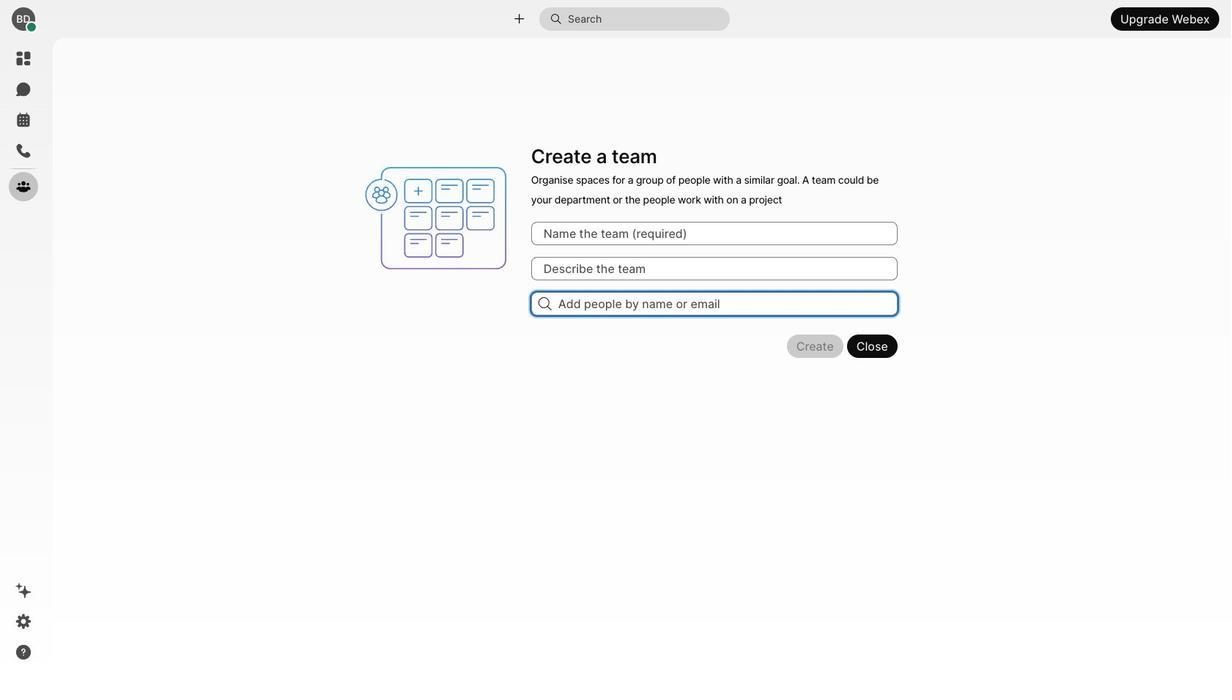 Task type: describe. For each thing, give the bounding box(es) containing it.
create a team image
[[358, 141, 522, 296]]

search_18 image
[[539, 297, 552, 311]]



Task type: locate. For each thing, give the bounding box(es) containing it.
navigation
[[0, 38, 47, 681]]

Add people by name or email text field
[[531, 292, 898, 316]]

Name the team (required) text field
[[531, 222, 898, 245]]

webex tab list
[[9, 44, 38, 202]]

Describe the team text field
[[531, 257, 898, 281]]



Task type: vqa. For each thing, say whether or not it's contained in the screenshot.
2nd list item from the bottom of the page
no



